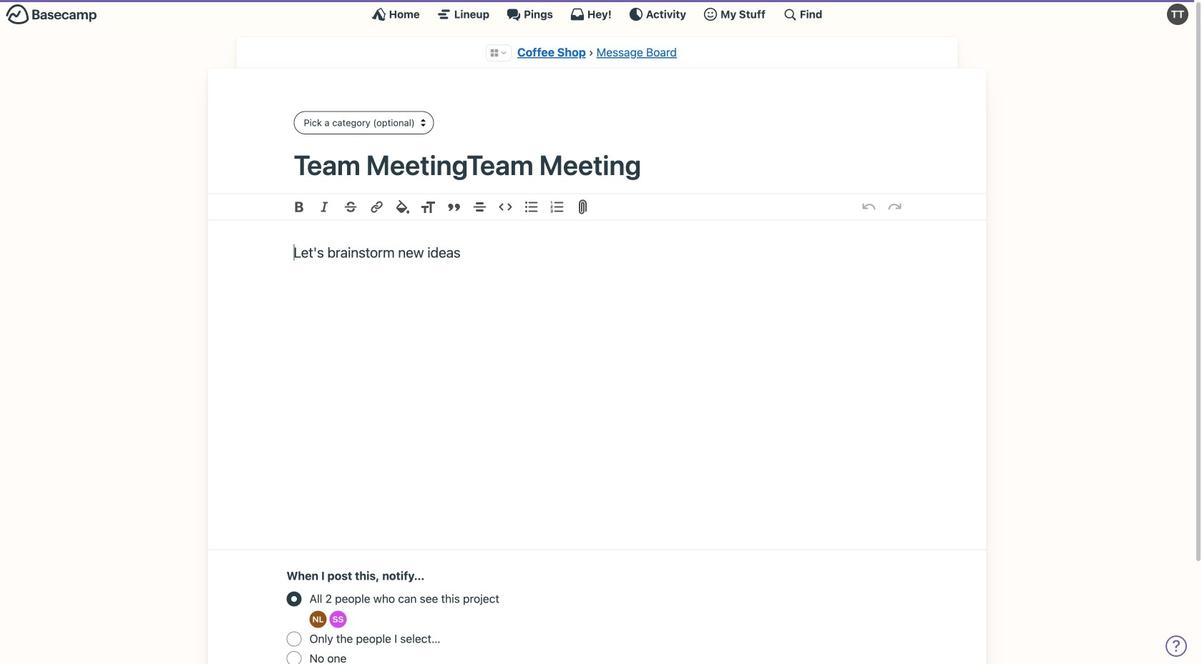 Task type: describe. For each thing, give the bounding box(es) containing it.
sarah silvers image
[[330, 612, 347, 629]]

switch accounts image
[[6, 4, 97, 26]]

natalie lubich image
[[310, 612, 327, 629]]



Task type: vqa. For each thing, say whether or not it's contained in the screenshot.
Terry Turtle icon
yes



Task type: locate. For each thing, give the bounding box(es) containing it.
main element
[[0, 0, 1195, 28]]

keyboard shortcut: ⌘ + / image
[[783, 7, 797, 21]]

Type a title… text field
[[294, 149, 901, 181]]

Write away… text field
[[251, 221, 944, 533]]

terry turtle image
[[1167, 4, 1189, 25]]



